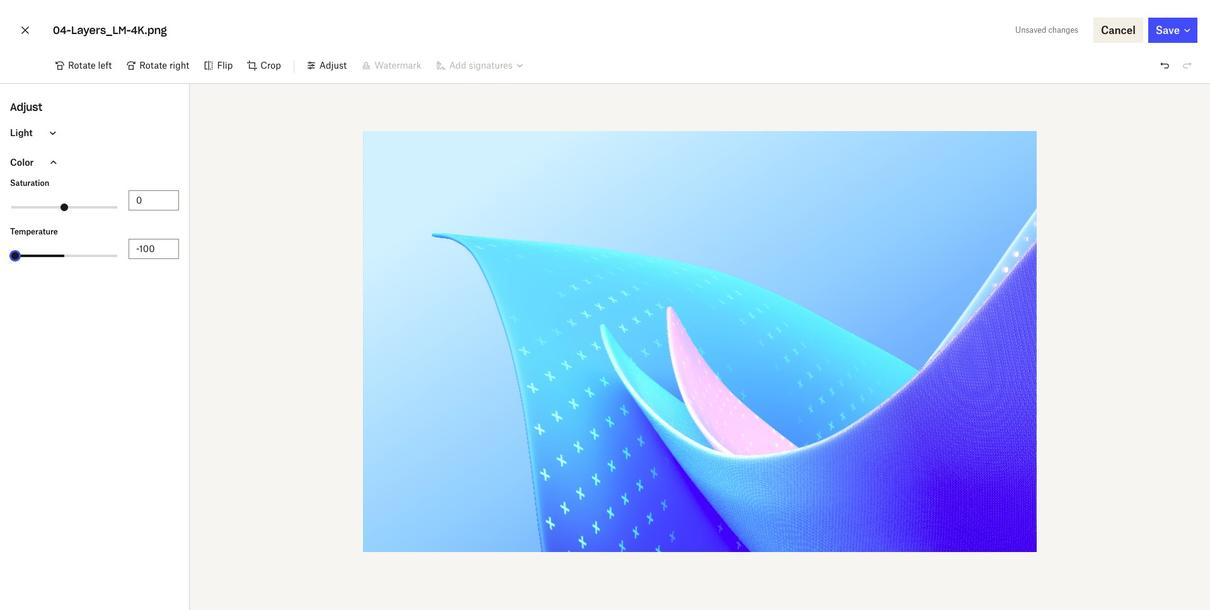 Task type: describe. For each thing, give the bounding box(es) containing it.
rotate left
[[68, 60, 112, 71]]

rotate for rotate left
[[68, 60, 96, 71]]

light button
[[0, 118, 189, 148]]

cancel button
[[1094, 18, 1144, 43]]

flip button
[[197, 56, 240, 76]]

rotate right button
[[119, 56, 197, 76]]

04-layers_lm-4k.png
[[53, 24, 167, 37]]

4k.png
[[131, 24, 167, 37]]

color
[[10, 157, 34, 167]]

save button
[[1149, 18, 1198, 43]]

0 horizontal spatial adjust
[[10, 101, 42, 114]]

04-
[[53, 24, 71, 37]]

changes
[[1049, 25, 1079, 35]]

adjust inside button
[[320, 60, 347, 71]]

Saturation range field
[[11, 206, 117, 209]]

crop button
[[240, 56, 289, 76]]

right
[[170, 60, 189, 71]]

Saturation number field
[[136, 194, 172, 207]]

save
[[1157, 24, 1181, 37]]

temperature
[[10, 227, 58, 237]]



Task type: vqa. For each thing, say whether or not it's contained in the screenshot.
design
no



Task type: locate. For each thing, give the bounding box(es) containing it.
rotate for rotate right
[[140, 60, 167, 71]]

1 rotate from the left
[[68, 60, 96, 71]]

color button
[[0, 148, 189, 177]]

adjust
[[320, 60, 347, 71], [10, 101, 42, 114]]

light
[[10, 127, 33, 138]]

rotate
[[68, 60, 96, 71], [140, 60, 167, 71]]

rotate left button
[[48, 56, 119, 76]]

Temperature number field
[[136, 242, 172, 256]]

rotate left right
[[140, 60, 167, 71]]

2 rotate from the left
[[140, 60, 167, 71]]

unsaved
[[1016, 25, 1047, 35]]

crop
[[261, 60, 281, 71]]

left
[[98, 60, 112, 71]]

1 horizontal spatial adjust
[[320, 60, 347, 71]]

adjust right crop
[[320, 60, 347, 71]]

cancel
[[1102, 24, 1136, 37]]

0 horizontal spatial rotate
[[68, 60, 96, 71]]

1 horizontal spatial rotate
[[140, 60, 167, 71]]

rotate right
[[140, 60, 189, 71]]

0 vertical spatial adjust
[[320, 60, 347, 71]]

rotate left left
[[68, 60, 96, 71]]

saturation
[[10, 178, 49, 188]]

1 vertical spatial adjust
[[10, 101, 42, 114]]

close image
[[18, 20, 33, 40]]

unsaved changes
[[1016, 25, 1079, 35]]

adjust button
[[299, 56, 355, 76]]

adjust up light at the left top of page
[[10, 101, 42, 114]]

flip
[[217, 60, 233, 71]]

layers_lm-
[[71, 24, 131, 37]]

None field
[[0, 0, 97, 14]]

Temperature range field
[[11, 255, 117, 257]]



